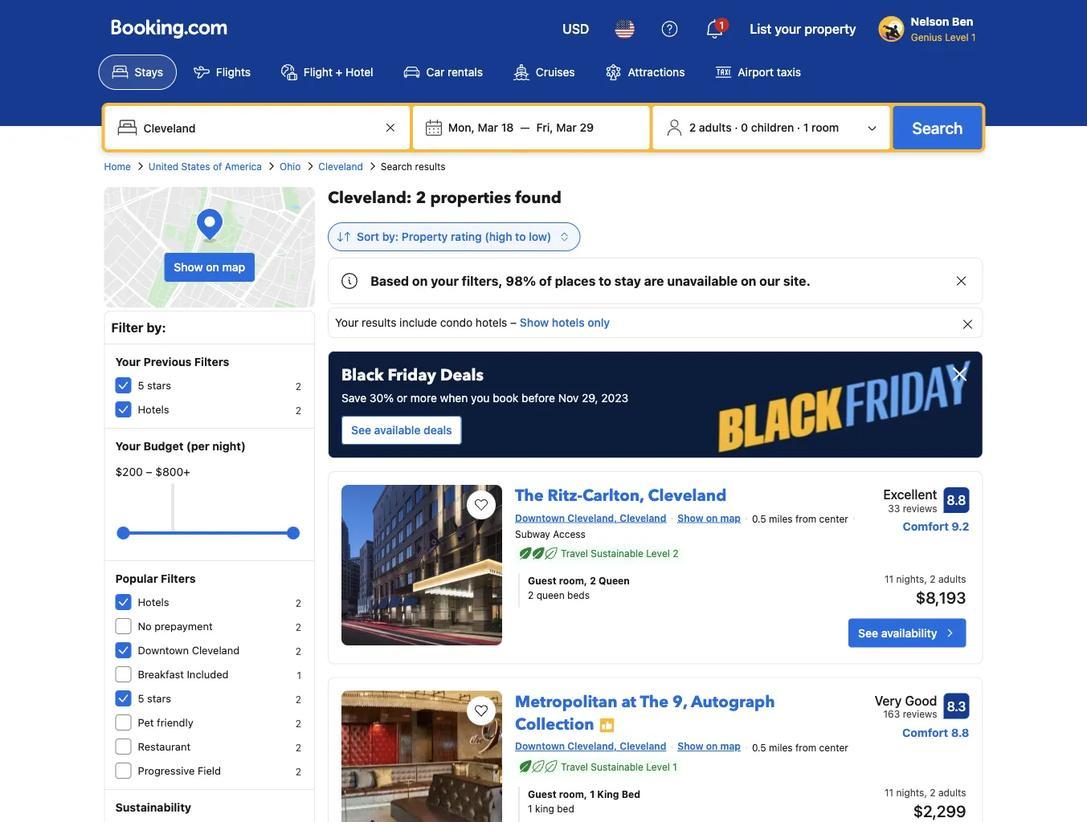 Task type: locate. For each thing, give the bounding box(es) containing it.
1 vertical spatial your
[[115, 356, 141, 369]]

5 stars down previous
[[138, 380, 171, 392]]

2 vertical spatial level
[[646, 762, 670, 773]]

8.8 down 8.3
[[951, 727, 970, 740]]

comfort down excellent 33 reviews
[[903, 520, 949, 534]]

stars down breakfast
[[147, 693, 171, 705]]

your right list
[[775, 21, 801, 37]]

2 vertical spatial map
[[720, 741, 741, 753]]

1 vertical spatial center
[[819, 743, 848, 754]]

1 horizontal spatial by:
[[382, 230, 399, 243]]

1 vertical spatial your
[[431, 274, 459, 289]]

2 stars from the top
[[147, 693, 171, 705]]

0 vertical spatial miles
[[769, 514, 793, 525]]

downtown for excellent
[[515, 513, 565, 524]]

1 horizontal spatial ·
[[797, 121, 801, 134]]

1 vertical spatial comfort
[[903, 727, 949, 740]]

cruises link
[[500, 55, 589, 90]]

0 vertical spatial travel
[[561, 549, 588, 560]]

nelson
[[911, 15, 949, 28]]

2 nights from the top
[[896, 788, 924, 799]]

– down 98%
[[510, 316, 517, 329]]

0 horizontal spatial of
[[213, 161, 222, 172]]

1 guest from the top
[[528, 576, 557, 587]]

results left include
[[362, 316, 397, 329]]

1 vertical spatial cleveland,
[[568, 741, 617, 753]]

field
[[198, 765, 221, 777]]

1 vertical spatial reviews
[[903, 709, 937, 721]]

sustainable up king
[[591, 762, 644, 773]]

hotels right condo
[[476, 316, 507, 329]]

0 horizontal spatial results
[[362, 316, 397, 329]]

5
[[138, 380, 144, 392], [138, 693, 144, 705]]

from inside 0.5 miles from center subway access
[[796, 514, 817, 525]]

2 vertical spatial downtown
[[515, 741, 565, 753]]

1 vertical spatial hotels
[[138, 597, 169, 609]]

2 hotels from the left
[[552, 316, 585, 329]]

miles for 0.5 miles from center
[[769, 743, 793, 754]]

nights inside 11 nights , 2 adults $2,299
[[896, 788, 924, 799]]

cleveland, up travel sustainable level 1
[[568, 741, 617, 753]]

0 vertical spatial nights
[[896, 574, 924, 586]]

1 room, from the top
[[559, 576, 587, 587]]

2 adults · 0 children · 1 room
[[689, 121, 839, 134]]

results for your
[[362, 316, 397, 329]]

1 inside guest room, 1 king bed link
[[590, 789, 595, 800]]

see available deals button
[[342, 416, 462, 445]]

stays link
[[98, 55, 177, 90]]

1 vertical spatial the
[[640, 692, 669, 714]]

save
[[342, 392, 367, 405]]

, inside 11 nights , 2 adults $2,299
[[924, 788, 927, 799]]

downtown cleveland
[[138, 645, 240, 657]]

airport
[[738, 65, 774, 79]]

0 horizontal spatial search
[[381, 161, 412, 172]]

filters right popular
[[161, 573, 196, 586]]

1 vertical spatial room,
[[559, 789, 587, 800]]

excellent element
[[883, 485, 937, 505]]

room,
[[559, 576, 587, 587], [559, 789, 587, 800]]

2 vertical spatial show on map
[[678, 741, 741, 753]]

from for 0.5 miles from center subway access
[[796, 514, 817, 525]]

guest room, 1 king bed
[[528, 789, 641, 800]]

0 vertical spatial 0.5
[[752, 514, 766, 525]]

the left ritz-
[[515, 485, 544, 507]]

2 reviews from the top
[[903, 709, 937, 721]]

0 vertical spatial comfort
[[903, 520, 949, 534]]

2 11 from the top
[[885, 788, 894, 799]]

your down filter
[[115, 356, 141, 369]]

1 vertical spatial stars
[[147, 693, 171, 705]]

center inside 0.5 miles from center subway access
[[819, 514, 848, 525]]

0 horizontal spatial by:
[[147, 320, 166, 336]]

downtown cleveland, cleveland for excellent
[[515, 513, 666, 524]]

your account menu nelson ben genius level 1 element
[[879, 7, 982, 44]]

the
[[515, 485, 544, 507], [640, 692, 669, 714]]

downtown cleveland, cleveland up access
[[515, 513, 666, 524]]

room, up bed
[[559, 789, 587, 800]]

2 from from the top
[[796, 743, 817, 754]]

2 miles from the top
[[769, 743, 793, 754]]

1 vertical spatial downtown cleveland, cleveland
[[515, 741, 666, 753]]

0 vertical spatial show on map
[[174, 261, 245, 274]]

1 vertical spatial by:
[[147, 320, 166, 336]]

1 vertical spatial –
[[146, 466, 152, 479]]

1 5 stars from the top
[[138, 380, 171, 392]]

property
[[805, 21, 856, 37]]

see inside "see available deals" button
[[351, 424, 371, 437]]

2 room, from the top
[[559, 789, 587, 800]]

your up $200
[[115, 440, 141, 453]]

mar left 18
[[478, 121, 498, 134]]

travel sustainable level 2
[[561, 549, 679, 560]]

popular filters
[[115, 573, 196, 586]]

on inside button
[[206, 261, 219, 274]]

0 vertical spatial to
[[515, 230, 526, 243]]

· left '0'
[[735, 121, 738, 134]]

downtown up breakfast
[[138, 645, 189, 657]]

, for $2,299
[[924, 788, 927, 799]]

, inside 11 nights , 2 adults $8,193
[[924, 574, 927, 586]]

2 guest from the top
[[528, 789, 557, 800]]

bed
[[557, 804, 574, 815]]

1 vertical spatial 5
[[138, 693, 144, 705]]

1 vertical spatial show on map
[[678, 513, 741, 524]]

1 5 from the top
[[138, 380, 144, 392]]

see
[[351, 424, 371, 437], [858, 627, 878, 640]]

1 vertical spatial sustainable
[[591, 762, 644, 773]]

1 vertical spatial results
[[362, 316, 397, 329]]

0 horizontal spatial mar
[[478, 121, 498, 134]]

2 inside 'element'
[[416, 187, 426, 209]]

1 horizontal spatial your
[[775, 21, 801, 37]]

adults inside 11 nights , 2 adults $2,299
[[939, 788, 966, 799]]

reviews down excellent on the right bottom of the page
[[903, 503, 937, 514]]

11 inside 11 nights , 2 adults $8,193
[[885, 574, 894, 586]]

2 vertical spatial your
[[115, 440, 141, 453]]

to left "stay"
[[599, 274, 611, 289]]

your for your results include condo hotels – show hotels only
[[335, 316, 359, 329]]

1 vertical spatial 0.5
[[752, 743, 766, 754]]

(high
[[485, 230, 512, 243]]

nelson ben genius level 1
[[911, 15, 976, 43]]

0 vertical spatial your
[[775, 21, 801, 37]]

2 vertical spatial adults
[[939, 788, 966, 799]]

0 vertical spatial 5
[[138, 380, 144, 392]]

bed
[[622, 789, 641, 800]]

fri,
[[536, 121, 553, 134]]

adults
[[699, 121, 732, 134], [939, 574, 966, 586], [939, 788, 966, 799]]

8.8 up 9.2
[[947, 493, 966, 508]]

11 inside 11 nights , 2 adults $2,299
[[885, 788, 894, 799]]

black
[[342, 365, 384, 387]]

2 comfort from the top
[[903, 727, 949, 740]]

excellent 33 reviews
[[883, 487, 937, 514]]

0 vertical spatial level
[[945, 31, 969, 43]]

downtown down collection
[[515, 741, 565, 753]]

travel down access
[[561, 549, 588, 560]]

room
[[812, 121, 839, 134]]

car rentals
[[426, 65, 483, 79]]

1 vertical spatial filters
[[161, 573, 196, 586]]

·
[[735, 121, 738, 134], [797, 121, 801, 134]]

0 horizontal spatial ·
[[735, 121, 738, 134]]

0 vertical spatial 11
[[885, 574, 894, 586]]

guest up queen
[[528, 576, 557, 587]]

cleveland up 0.5 miles from center subway access
[[648, 485, 727, 507]]

1 button
[[695, 10, 734, 48]]

1 horizontal spatial see
[[858, 627, 878, 640]]

your left filters,
[[431, 274, 459, 289]]

1 center from the top
[[819, 514, 848, 525]]

1 travel from the top
[[561, 549, 588, 560]]

1 vertical spatial 5 stars
[[138, 693, 171, 705]]

adults left '0'
[[699, 121, 732, 134]]

0 vertical spatial from
[[796, 514, 817, 525]]

site.
[[783, 274, 811, 289]]

subway
[[515, 529, 550, 541]]

0 vertical spatial room,
[[559, 576, 587, 587]]

0 horizontal spatial –
[[146, 466, 152, 479]]

breakfast
[[138, 669, 184, 681]]

nights inside 11 nights , 2 adults $8,193
[[896, 574, 924, 586]]

0 vertical spatial results
[[415, 161, 446, 172]]

more
[[411, 392, 437, 405]]

airport taxis
[[738, 65, 801, 79]]

see inside see availability link
[[858, 627, 878, 640]]

cleveland up travel sustainable level 1
[[620, 741, 666, 753]]

the inside the ritz-carlton, cleveland link
[[515, 485, 544, 507]]

+
[[336, 65, 343, 79]]

search button
[[893, 106, 982, 149]]

0 vertical spatial ,
[[924, 574, 927, 586]]

1 vertical spatial from
[[796, 743, 817, 754]]

1 vertical spatial 11
[[885, 788, 894, 799]]

0.5 inside 0.5 miles from center subway access
[[752, 514, 766, 525]]

5 up "pet"
[[138, 693, 144, 705]]

this property is part of our preferred partner program. it's committed to providing excellent service and good value. it'll pay us a higher commission if you make a booking. image
[[599, 718, 615, 734], [599, 718, 615, 734]]

hotels down popular filters
[[138, 597, 169, 609]]

see left availability
[[858, 627, 878, 640]]

1 downtown cleveland, cleveland from the top
[[515, 513, 666, 524]]

hotels left only
[[552, 316, 585, 329]]

search
[[913, 118, 963, 137], [381, 161, 412, 172]]

search for search results
[[381, 161, 412, 172]]

1 vertical spatial see
[[858, 627, 878, 640]]

adults for $8,193
[[939, 574, 966, 586]]

your up black
[[335, 316, 359, 329]]

filters right previous
[[194, 356, 229, 369]]

downtown cleveland, cleveland up travel sustainable level 1
[[515, 741, 666, 753]]

hotels up the budget
[[138, 404, 169, 416]]

united states of america
[[149, 161, 262, 172]]

travel for very
[[561, 762, 588, 773]]

adults up "$8,193"
[[939, 574, 966, 586]]

sustainable up the queen
[[591, 549, 644, 560]]

downtown up subway
[[515, 513, 565, 524]]

1 hotels from the top
[[138, 404, 169, 416]]

1 reviews from the top
[[903, 503, 937, 514]]

2 , from the top
[[924, 788, 927, 799]]

1 miles from the top
[[769, 514, 793, 525]]

1 0.5 from the top
[[752, 514, 766, 525]]

1 horizontal spatial to
[[599, 274, 611, 289]]

miles inside 0.5 miles from center subway access
[[769, 514, 793, 525]]

cleveland, up access
[[568, 513, 617, 524]]

0 vertical spatial downtown cleveland, cleveland
[[515, 513, 666, 524]]

$8,193
[[916, 589, 966, 608]]

1 hotels from the left
[[476, 316, 507, 329]]

2 sustainable from the top
[[591, 762, 644, 773]]

mon,
[[448, 121, 475, 134]]

0 vertical spatial by:
[[382, 230, 399, 243]]

guest
[[528, 576, 557, 587], [528, 789, 557, 800]]

show on map
[[174, 261, 245, 274], [678, 513, 741, 524], [678, 741, 741, 753]]

11
[[885, 574, 894, 586], [885, 788, 894, 799]]

0 vertical spatial downtown
[[515, 513, 565, 524]]

1 vertical spatial miles
[[769, 743, 793, 754]]

results
[[415, 161, 446, 172], [362, 316, 397, 329]]

to left low)
[[515, 230, 526, 243]]

2 hotels from the top
[[138, 597, 169, 609]]

attractions
[[628, 65, 685, 79]]

1 horizontal spatial –
[[510, 316, 517, 329]]

0 vertical spatial see
[[351, 424, 371, 437]]

0 vertical spatial your
[[335, 316, 359, 329]]

cleveland
[[318, 161, 363, 172], [648, 485, 727, 507], [620, 513, 666, 524], [192, 645, 240, 657], [620, 741, 666, 753]]

prepayment
[[154, 621, 213, 633]]

1 vertical spatial of
[[539, 274, 552, 289]]

1 vertical spatial adults
[[939, 574, 966, 586]]

2
[[689, 121, 696, 134], [416, 187, 426, 209], [296, 381, 301, 392], [296, 405, 301, 416], [673, 549, 679, 560], [930, 574, 936, 586], [590, 576, 596, 587], [528, 590, 534, 602], [296, 598, 301, 609], [296, 622, 301, 633], [296, 646, 301, 657], [296, 694, 301, 706], [296, 718, 301, 730], [296, 743, 301, 754], [296, 767, 301, 778], [930, 788, 936, 799]]

1 11 from the top
[[885, 574, 894, 586]]

group
[[123, 521, 293, 546]]

0 horizontal spatial see
[[351, 424, 371, 437]]

center for 0.5 miles from center
[[819, 743, 848, 754]]

, up $2,299
[[924, 788, 927, 799]]

search for search
[[913, 118, 963, 137]]

filters,
[[462, 274, 503, 289]]

1 from from the top
[[796, 514, 817, 525]]

0 horizontal spatial the
[[515, 485, 544, 507]]

1 vertical spatial ,
[[924, 788, 927, 799]]

travel for excellent
[[561, 549, 588, 560]]

list your property
[[750, 21, 856, 37]]

of right 98%
[[539, 274, 552, 289]]

1 horizontal spatial results
[[415, 161, 446, 172]]

1 , from the top
[[924, 574, 927, 586]]

downtown for very
[[515, 741, 565, 753]]

1 horizontal spatial the
[[640, 692, 669, 714]]

0 vertical spatial hotels
[[138, 404, 169, 416]]

0 vertical spatial reviews
[[903, 503, 937, 514]]

1 vertical spatial map
[[720, 513, 741, 524]]

show on map for excellent
[[678, 513, 741, 524]]

search inside button
[[913, 118, 963, 137]]

1 horizontal spatial mar
[[556, 121, 577, 134]]

1 vertical spatial nights
[[896, 788, 924, 799]]

0 vertical spatial map
[[222, 261, 245, 274]]

room, up beds on the right bottom of the page
[[559, 576, 587, 587]]

2 0.5 from the top
[[752, 743, 766, 754]]

genius
[[911, 31, 942, 43]]

11 up see availability
[[885, 574, 894, 586]]

1 inside 1 'dropdown button'
[[720, 19, 724, 31]]

cleveland,
[[568, 513, 617, 524], [568, 741, 617, 753]]

0 vertical spatial sustainable
[[591, 549, 644, 560]]

1 horizontal spatial hotels
[[552, 316, 585, 329]]

1 horizontal spatial search
[[913, 118, 963, 137]]

nights up "$8,193"
[[896, 574, 924, 586]]

at
[[622, 692, 636, 714]]

0 vertical spatial 5 stars
[[138, 380, 171, 392]]

condo
[[440, 316, 473, 329]]

travel up guest room, 1 king bed
[[561, 762, 588, 773]]

see availability
[[858, 627, 937, 640]]

show on map for very
[[678, 741, 741, 753]]

1 king bed
[[528, 804, 574, 815]]

1 comfort from the top
[[903, 520, 949, 534]]

0 vertical spatial cleveland,
[[568, 513, 617, 524]]

guest up 'king'
[[528, 789, 557, 800]]

30%
[[370, 392, 394, 405]]

11 for $2,299
[[885, 788, 894, 799]]

2 · from the left
[[797, 121, 801, 134]]

hotels
[[476, 316, 507, 329], [552, 316, 585, 329]]

9.2
[[952, 520, 970, 534]]

– right $200
[[146, 466, 152, 479]]

the right at
[[640, 692, 669, 714]]

map
[[222, 261, 245, 274], [720, 513, 741, 524], [720, 741, 741, 753]]

0 vertical spatial center
[[819, 514, 848, 525]]

level up guest room, 1 king bed link
[[646, 762, 670, 773]]

of right the states
[[213, 161, 222, 172]]

0 vertical spatial adults
[[699, 121, 732, 134]]

cruises
[[536, 65, 575, 79]]

5 down previous
[[138, 380, 144, 392]]

ohio link
[[280, 159, 301, 174]]

comfort down good
[[903, 727, 949, 740]]

sort
[[357, 230, 379, 243]]

of inside 'link'
[[213, 161, 222, 172]]

0 horizontal spatial your
[[431, 274, 459, 289]]

progressive
[[138, 765, 195, 777]]

guest inside guest room, 2 queen 2 queen beds
[[528, 576, 557, 587]]

—
[[520, 121, 530, 134]]

stars
[[147, 380, 171, 392], [147, 693, 171, 705]]

results up cleveland: 2 properties found
[[415, 161, 446, 172]]

11 down 163
[[885, 788, 894, 799]]

0 vertical spatial 8.8
[[947, 493, 966, 508]]

2 center from the top
[[819, 743, 848, 754]]

room, inside guest room, 2 queen 2 queen beds
[[559, 576, 587, 587]]

0 vertical spatial guest
[[528, 576, 557, 587]]

see down save
[[351, 424, 371, 437]]

by: right filter
[[147, 320, 166, 336]]

1 sustainable from the top
[[591, 549, 644, 560]]

1 vertical spatial search
[[381, 161, 412, 172]]

0 vertical spatial of
[[213, 161, 222, 172]]

level down ben
[[945, 31, 969, 43]]

2 travel from the top
[[561, 762, 588, 773]]

nights up $2,299
[[896, 788, 924, 799]]

· right the children
[[797, 121, 801, 134]]

by:
[[382, 230, 399, 243], [147, 320, 166, 336]]

progressive field
[[138, 765, 221, 777]]

reviews down good
[[903, 709, 937, 721]]

0 vertical spatial the
[[515, 485, 544, 507]]

, up "$8,193"
[[924, 574, 927, 586]]

comfort for very good
[[903, 727, 949, 740]]

1 cleveland, from the top
[[568, 513, 617, 524]]

stars down previous
[[147, 380, 171, 392]]

deals
[[440, 365, 484, 387]]

1 nights from the top
[[896, 574, 924, 586]]

163
[[884, 709, 900, 721]]

0 horizontal spatial hotels
[[476, 316, 507, 329]]

0 vertical spatial –
[[510, 316, 517, 329]]

0 horizontal spatial to
[[515, 230, 526, 243]]

home link
[[104, 159, 131, 174]]

2 downtown cleveland, cleveland from the top
[[515, 741, 666, 753]]

on
[[206, 261, 219, 274], [412, 274, 428, 289], [741, 274, 756, 289], [706, 513, 718, 524], [706, 741, 718, 753]]

0 vertical spatial search
[[913, 118, 963, 137]]

the inside metropolitan at the 9, autograph collection
[[640, 692, 669, 714]]

level
[[945, 31, 969, 43], [646, 549, 670, 560], [646, 762, 670, 773]]

your previous filters
[[115, 356, 229, 369]]

your
[[775, 21, 801, 37], [431, 274, 459, 289]]

reviews
[[903, 503, 937, 514], [903, 709, 937, 721]]

1 vertical spatial guest
[[528, 789, 557, 800]]

level up guest room, 2 queen link
[[646, 549, 670, 560]]

hotels
[[138, 404, 169, 416], [138, 597, 169, 609]]

adults inside 11 nights , 2 adults $8,193
[[939, 574, 966, 586]]

2 cleveland, from the top
[[568, 741, 617, 753]]

1 inside nelson ben genius level 1
[[971, 31, 976, 43]]

98%
[[506, 274, 536, 289]]

adults up $2,299
[[939, 788, 966, 799]]

cleveland up the 'included'
[[192, 645, 240, 657]]

0 vertical spatial filters
[[194, 356, 229, 369]]

mar left 29
[[556, 121, 577, 134]]

5 stars down breakfast
[[138, 693, 171, 705]]

by: right sort
[[382, 230, 399, 243]]

0 vertical spatial stars
[[147, 380, 171, 392]]



Task type: describe. For each thing, give the bounding box(es) containing it.
8.3
[[947, 699, 966, 715]]

nights for $8,193
[[896, 574, 924, 586]]

friday
[[388, 365, 436, 387]]

2 inside 11 nights , 2 adults $8,193
[[930, 574, 936, 586]]

attractions link
[[592, 55, 699, 90]]

availability
[[881, 627, 937, 640]]

11 nights , 2 adults $8,193
[[885, 574, 966, 608]]

downtown cleveland, cleveland for very
[[515, 741, 666, 753]]

search results updated. cleveland: 2 properties found. applied filters: 5 stars, hotels, downtown cleveland. element
[[328, 187, 983, 210]]

room, for 1
[[559, 789, 587, 800]]

ohio
[[280, 161, 301, 172]]

breakfast included
[[138, 669, 229, 681]]

sustainable for very
[[591, 762, 644, 773]]

sustainable for excellent
[[591, 549, 644, 560]]

queen
[[599, 576, 630, 587]]

places
[[555, 274, 596, 289]]

9,
[[673, 692, 687, 714]]

$2,299
[[913, 802, 966, 821]]

cleveland: 2 properties found
[[328, 187, 562, 209]]

$200 – $800+
[[115, 466, 190, 479]]

comfort 9.2
[[903, 520, 970, 534]]

adults inside button
[[699, 121, 732, 134]]

unavailable
[[667, 274, 738, 289]]

your for your previous filters
[[115, 356, 141, 369]]

properties
[[430, 187, 511, 209]]

, for $8,193
[[924, 574, 927, 586]]

nights for $2,299
[[896, 788, 924, 799]]

united
[[149, 161, 178, 172]]

states
[[181, 161, 210, 172]]

map inside button
[[222, 261, 245, 274]]

comfort for excellent
[[903, 520, 949, 534]]

1 stars from the top
[[147, 380, 171, 392]]

cleveland link
[[318, 159, 363, 174]]

previous
[[143, 356, 192, 369]]

filter by:
[[111, 320, 166, 336]]

cleveland, for excellent
[[568, 513, 617, 524]]

level for excellent
[[646, 549, 670, 560]]

guest for guest room, 2 queen 2 queen beds
[[528, 576, 557, 587]]

see for see availability
[[858, 627, 878, 640]]

0.5 for 0.5 miles from center
[[752, 743, 766, 754]]

filter
[[111, 320, 144, 336]]

room, for 2
[[559, 576, 587, 587]]

good
[[905, 694, 937, 709]]

1 vertical spatial downtown
[[138, 645, 189, 657]]

metropolitan
[[515, 692, 618, 714]]

hotel
[[346, 65, 373, 79]]

flight + hotel
[[304, 65, 373, 79]]

see available deals
[[351, 424, 452, 437]]

autograph
[[691, 692, 775, 714]]

the ritz-carlton, cleveland
[[515, 485, 727, 507]]

black friday deals image
[[329, 352, 982, 458]]

based on your filters, 98% of places to stay are unavailable on our site.
[[371, 274, 811, 289]]

2 5 stars from the top
[[138, 693, 171, 705]]

0
[[741, 121, 748, 134]]

excellent
[[883, 487, 937, 503]]

center for 0.5 miles from center subway access
[[819, 514, 848, 525]]

2 inside 11 nights , 2 adults $2,299
[[930, 788, 936, 799]]

mon, mar 18 button
[[442, 113, 520, 142]]

black friday deals save 30% or more when you book before nov 29, 2023
[[342, 365, 629, 405]]

2 5 from the top
[[138, 693, 144, 705]]

your inside list your property link
[[775, 21, 801, 37]]

show inside show on map button
[[174, 261, 203, 274]]

your budget (per night)
[[115, 440, 246, 453]]

collection
[[515, 714, 594, 736]]

stay
[[615, 274, 641, 289]]

guest room, 2 queen 2 queen beds
[[528, 576, 630, 602]]

Where are you going? field
[[137, 113, 381, 142]]

very good element
[[875, 692, 937, 711]]

$800+
[[155, 466, 190, 479]]

only
[[588, 316, 610, 329]]

search results
[[381, 161, 446, 172]]

33
[[888, 503, 900, 514]]

miles for 0.5 miles from center subway access
[[769, 514, 793, 525]]

the ritz-carlton, cleveland image
[[342, 485, 502, 646]]

pet friendly
[[138, 717, 193, 729]]

property
[[402, 230, 448, 243]]

map for very
[[720, 741, 741, 753]]

fri, mar 29 button
[[530, 113, 600, 142]]

deals
[[424, 424, 452, 437]]

adults for $2,299
[[939, 788, 966, 799]]

metropolitan at the 9, autograph collection link
[[515, 685, 775, 736]]

airport taxis link
[[702, 55, 815, 90]]

level inside nelson ben genius level 1
[[945, 31, 969, 43]]

or
[[397, 392, 408, 405]]

popular
[[115, 573, 158, 586]]

show hotels only link
[[520, 316, 610, 329]]

1 · from the left
[[735, 121, 738, 134]]

when
[[440, 392, 468, 405]]

rentals
[[448, 65, 483, 79]]

united states of america link
[[149, 159, 262, 174]]

2 mar from the left
[[556, 121, 577, 134]]

restaurant
[[138, 741, 191, 753]]

you
[[471, 392, 490, 405]]

sort by: property rating (high to low)
[[357, 230, 552, 243]]

by: for sort
[[382, 230, 399, 243]]

ben
[[952, 15, 973, 28]]

sustainability
[[115, 802, 191, 815]]

guest for guest room, 1 king bed
[[528, 789, 557, 800]]

0.5 for 0.5 miles from center subway access
[[752, 514, 766, 525]]

night)
[[212, 440, 246, 453]]

your for your budget (per night)
[[115, 440, 141, 453]]

very
[[875, 694, 902, 709]]

1 mar from the left
[[478, 121, 498, 134]]

by: for filter
[[147, 320, 166, 336]]

flights link
[[180, 55, 264, 90]]

america
[[225, 161, 262, 172]]

results for search
[[415, 161, 446, 172]]

18
[[501, 121, 514, 134]]

list
[[750, 21, 772, 37]]

book
[[493, 392, 519, 405]]

level for very
[[646, 762, 670, 773]]

2023
[[601, 392, 629, 405]]

cleveland, for very good
[[568, 741, 617, 753]]

scored 8.8 element
[[944, 488, 970, 513]]

reviews inside the very good 163 reviews
[[903, 709, 937, 721]]

pet
[[138, 717, 154, 729]]

scored 8.3 element
[[944, 694, 970, 720]]

metropolitan at the 9, autograph collection image
[[342, 692, 502, 823]]

cleveland up cleveland:
[[318, 161, 363, 172]]

1 vertical spatial to
[[599, 274, 611, 289]]

map for excellent
[[720, 513, 741, 524]]

king
[[535, 804, 554, 815]]

mon, mar 18 — fri, mar 29
[[448, 121, 594, 134]]

budget
[[143, 440, 184, 453]]

included
[[187, 669, 229, 681]]

taxis
[[777, 65, 801, 79]]

2 inside button
[[689, 121, 696, 134]]

1 horizontal spatial of
[[539, 274, 552, 289]]

no
[[138, 621, 152, 633]]

booking.com image
[[111, 19, 227, 39]]

nov
[[558, 392, 579, 405]]

cleveland down the ritz-carlton, cleveland
[[620, 513, 666, 524]]

carlton,
[[583, 485, 644, 507]]

low)
[[529, 230, 552, 243]]

from for 0.5 miles from center
[[796, 743, 817, 754]]

11 nights , 2 adults $2,299
[[885, 788, 966, 821]]

(per
[[186, 440, 210, 453]]

show on map inside button
[[174, 261, 245, 274]]

1 vertical spatial 8.8
[[951, 727, 970, 740]]

reviews inside excellent 33 reviews
[[903, 503, 937, 514]]

1 inside 2 adults · 0 children · 1 room button
[[803, 121, 809, 134]]

include
[[400, 316, 437, 329]]

11 for $8,193
[[885, 574, 894, 586]]

before
[[522, 392, 555, 405]]

flights
[[216, 65, 251, 79]]

see for see available deals
[[351, 424, 371, 437]]



Task type: vqa. For each thing, say whether or not it's contained in the screenshot.
ALSO
no



